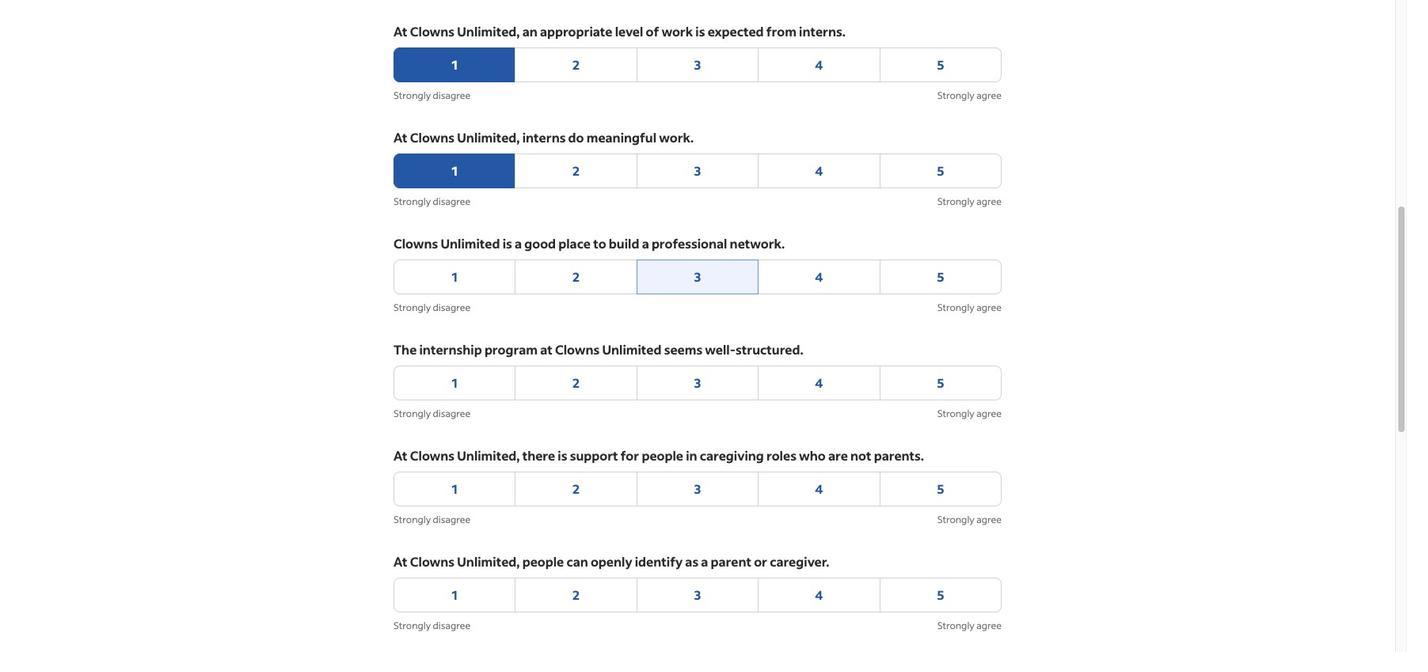 Task type: locate. For each thing, give the bounding box(es) containing it.
3 button down as
[[637, 578, 759, 613]]

seems
[[664, 341, 703, 358]]

4 5 from the top
[[937, 375, 945, 391]]

2 2 from the top
[[573, 162, 580, 179]]

2 group from the top
[[394, 154, 1002, 189]]

6 3 button from the top
[[637, 578, 759, 613]]

openly
[[591, 554, 633, 570]]

1 disagree from the top
[[433, 90, 471, 101]]

5 strongly agree from the top
[[938, 514, 1002, 526]]

at for at clowns unlimited, interns do meaningful work.
[[394, 129, 408, 146]]

5 1 from the top
[[452, 481, 458, 497]]

3 4 button from the top
[[758, 260, 881, 295]]

5 4 button from the top
[[758, 472, 881, 507]]

2 3 from the top
[[694, 162, 701, 179]]

2 5 button from the top
[[880, 154, 1002, 189]]

2 strongly disagree from the top
[[394, 196, 471, 208]]

unlimited, for there
[[457, 448, 520, 464]]

place
[[559, 235, 591, 252]]

4 2 button from the top
[[515, 366, 637, 401]]

5 for at clowns unlimited, interns do meaningful work.
[[937, 162, 945, 179]]

2 5 from the top
[[937, 162, 945, 179]]

2 down can
[[573, 587, 580, 604]]

4 5 button from the top
[[880, 366, 1002, 401]]

there
[[522, 448, 555, 464]]

1 at from the top
[[394, 23, 408, 40]]

disagree
[[433, 90, 471, 101], [433, 196, 471, 208], [433, 302, 471, 314], [433, 408, 471, 420], [433, 514, 471, 526], [433, 620, 471, 632]]

group for work.
[[394, 154, 1002, 189]]

interns.
[[799, 23, 846, 40]]

agree
[[977, 90, 1002, 101], [977, 196, 1002, 208], [977, 302, 1002, 314], [977, 408, 1002, 420], [977, 514, 1002, 526], [977, 620, 1002, 632]]

4 button for at clowns unlimited, an appropriate level of work is expected from interns.
[[758, 48, 881, 82]]

clowns
[[410, 23, 455, 40], [410, 129, 455, 146], [394, 235, 438, 252], [555, 341, 600, 358], [410, 448, 455, 464], [410, 554, 455, 570]]

3 button down seems
[[637, 366, 759, 401]]

5 agree from the top
[[977, 514, 1002, 526]]

appropriate
[[540, 23, 613, 40]]

3 5 from the top
[[937, 269, 945, 285]]

4 disagree from the top
[[433, 408, 471, 420]]

6 3 from the top
[[694, 587, 701, 604]]

5 group from the top
[[394, 472, 1002, 507]]

unlimited, for an
[[457, 23, 520, 40]]

5 disagree from the top
[[433, 514, 471, 526]]

3
[[694, 56, 701, 73], [694, 162, 701, 179], [694, 269, 701, 285], [694, 375, 701, 391], [694, 481, 701, 497], [694, 587, 701, 604]]

4 button for at clowns unlimited, interns do meaningful work.
[[758, 154, 881, 189]]

a
[[515, 235, 522, 252], [642, 235, 649, 252], [701, 554, 708, 570]]

3 4 from the top
[[815, 269, 823, 285]]

1 horizontal spatial unlimited
[[602, 341, 662, 358]]

6 4 button from the top
[[758, 578, 881, 613]]

4 4 from the top
[[815, 375, 823, 391]]

1 button for at clowns unlimited, an appropriate level of work is expected from interns.
[[394, 48, 516, 82]]

3 strongly disagree from the top
[[394, 302, 471, 314]]

3 unlimited, from the top
[[457, 448, 520, 464]]

5 3 button from the top
[[637, 472, 759, 507]]

group down as
[[394, 578, 1002, 613]]

1 strongly disagree from the top
[[394, 90, 471, 101]]

5 1 button from the top
[[394, 472, 516, 507]]

level
[[615, 23, 643, 40]]

5 5 button from the top
[[880, 472, 1002, 507]]

clowns for an
[[410, 23, 455, 40]]

a right as
[[701, 554, 708, 570]]

3 button for of
[[637, 48, 759, 82]]

4 button for clowns unlimited is a good place to build a professional network.
[[758, 260, 881, 295]]

3 2 button from the top
[[515, 260, 637, 295]]

0 vertical spatial is
[[696, 23, 705, 40]]

disagree for the internship program at clowns unlimited seems well-structured.
[[433, 408, 471, 420]]

5 4 from the top
[[815, 481, 823, 497]]

4 for at clowns unlimited, interns do meaningful work.
[[815, 162, 823, 179]]

well-
[[705, 341, 736, 358]]

3 1 button from the top
[[394, 260, 516, 295]]

2 down support at the left
[[573, 481, 580, 497]]

strongly
[[394, 90, 431, 101], [938, 90, 975, 101], [394, 196, 431, 208], [938, 196, 975, 208], [394, 302, 431, 314], [938, 302, 975, 314], [394, 408, 431, 420], [938, 408, 975, 420], [394, 514, 431, 526], [938, 514, 975, 526], [394, 620, 431, 632], [938, 620, 975, 632]]

2 horizontal spatial is
[[696, 23, 705, 40]]

group down seems
[[394, 366, 1002, 401]]

5 button for at clowns unlimited, people can openly identify as a parent or caregiver.
[[880, 578, 1002, 613]]

6 disagree from the top
[[433, 620, 471, 632]]

4 group from the top
[[394, 366, 1002, 401]]

3 2 from the top
[[573, 269, 580, 285]]

2 down place
[[573, 269, 580, 285]]

6 group from the top
[[394, 578, 1002, 613]]

at
[[394, 23, 408, 40], [394, 129, 408, 146], [394, 448, 408, 464], [394, 554, 408, 570]]

unlimited left seems
[[602, 341, 662, 358]]

parents.
[[874, 448, 924, 464]]

2 down the appropriate
[[573, 56, 580, 73]]

1 group from the top
[[394, 48, 1002, 82]]

2
[[573, 56, 580, 73], [573, 162, 580, 179], [573, 269, 580, 285], [573, 375, 580, 391], [573, 481, 580, 497], [573, 587, 580, 604]]

5 2 button from the top
[[515, 472, 637, 507]]

4 for clowns unlimited is a good place to build a professional network.
[[815, 269, 823, 285]]

2 4 from the top
[[815, 162, 823, 179]]

4 button
[[758, 48, 881, 82], [758, 154, 881, 189], [758, 260, 881, 295], [758, 366, 881, 401], [758, 472, 881, 507], [758, 578, 881, 613]]

5 button for at clowns unlimited, there is support for people in caregiving roles who are not parents.
[[880, 472, 1002, 507]]

3 agree from the top
[[977, 302, 1002, 314]]

4 4 button from the top
[[758, 366, 881, 401]]

1 5 from the top
[[937, 56, 945, 73]]

a for openly
[[701, 554, 708, 570]]

of
[[646, 23, 659, 40]]

3 button for identify
[[637, 578, 759, 613]]

1 3 from the top
[[694, 56, 701, 73]]

1 for at clowns unlimited, there is support for people in caregiving roles who are not parents.
[[452, 481, 458, 497]]

1 vertical spatial unlimited
[[602, 341, 662, 358]]

is right there
[[558, 448, 567, 464]]

1 button for at clowns unlimited, people can openly identify as a parent or caregiver.
[[394, 578, 516, 613]]

group down the 'in'
[[394, 472, 1002, 507]]

unlimited left the good
[[441, 235, 500, 252]]

1 button for clowns unlimited is a good place to build a professional network.
[[394, 260, 516, 295]]

3 strongly agree from the top
[[938, 302, 1002, 314]]

group for identify
[[394, 578, 1002, 613]]

strongly agree
[[938, 90, 1002, 101], [938, 196, 1002, 208], [938, 302, 1002, 314], [938, 408, 1002, 420], [938, 514, 1002, 526], [938, 620, 1002, 632]]

the internship program at clowns unlimited seems well-structured.
[[394, 341, 804, 358]]

the
[[394, 341, 417, 358]]

3 disagree from the top
[[433, 302, 471, 314]]

1 button for at clowns unlimited, interns do meaningful work.
[[394, 154, 516, 189]]

1 1 button from the top
[[394, 48, 516, 82]]

1 for clowns unlimited is a good place to build a professional network.
[[452, 269, 458, 285]]

4 1 from the top
[[452, 375, 458, 391]]

unlimited,
[[457, 23, 520, 40], [457, 129, 520, 146], [457, 448, 520, 464], [457, 554, 520, 570]]

5 for clowns unlimited is a good place to build a professional network.
[[937, 269, 945, 285]]

6 strongly disagree from the top
[[394, 620, 471, 632]]

1
[[452, 56, 458, 73], [452, 162, 458, 179], [452, 269, 458, 285], [452, 375, 458, 391], [452, 481, 458, 497], [452, 587, 458, 604]]

a left the good
[[515, 235, 522, 252]]

2 2 button from the top
[[515, 154, 637, 189]]

2 for good
[[573, 269, 580, 285]]

agree for roles
[[977, 514, 1002, 526]]

2 down the internship program at clowns unlimited seems well-structured. on the bottom of the page
[[573, 375, 580, 391]]

3 button down work
[[637, 48, 759, 82]]

6 strongly agree from the top
[[938, 620, 1002, 632]]

3 button down professional
[[637, 260, 759, 295]]

2 1 button from the top
[[394, 154, 516, 189]]

people left the 'in'
[[642, 448, 684, 464]]

2 down do
[[573, 162, 580, 179]]

4 at from the top
[[394, 554, 408, 570]]

as
[[685, 554, 699, 570]]

1 4 from the top
[[815, 56, 823, 73]]

unlimited, for people
[[457, 554, 520, 570]]

6 5 from the top
[[937, 587, 945, 604]]

3 5 button from the top
[[880, 260, 1002, 295]]

0 vertical spatial people
[[642, 448, 684, 464]]

5
[[937, 56, 945, 73], [937, 162, 945, 179], [937, 269, 945, 285], [937, 375, 945, 391], [937, 481, 945, 497], [937, 587, 945, 604]]

5 button
[[880, 48, 1002, 82], [880, 154, 1002, 189], [880, 260, 1002, 295], [880, 366, 1002, 401], [880, 472, 1002, 507], [880, 578, 1002, 613]]

is right work
[[696, 23, 705, 40]]

meaningful
[[587, 129, 657, 146]]

5 button for at clowns unlimited, interns do meaningful work.
[[880, 154, 1002, 189]]

1 5 button from the top
[[880, 48, 1002, 82]]

group
[[394, 48, 1002, 82], [394, 154, 1002, 189], [394, 260, 1002, 295], [394, 366, 1002, 401], [394, 472, 1002, 507], [394, 578, 1002, 613]]

1 agree from the top
[[977, 90, 1002, 101]]

3 button down the 'in'
[[637, 472, 759, 507]]

4 for at clowns unlimited, there is support for people in caregiving roles who are not parents.
[[815, 481, 823, 497]]

agree for from
[[977, 90, 1002, 101]]

1 horizontal spatial a
[[642, 235, 649, 252]]

3 at from the top
[[394, 448, 408, 464]]

at for at clowns unlimited, people can openly identify as a parent or caregiver.
[[394, 554, 408, 570]]

1 horizontal spatial people
[[642, 448, 684, 464]]

group down work
[[394, 48, 1002, 82]]

1 1 from the top
[[452, 56, 458, 73]]

3 group from the top
[[394, 260, 1002, 295]]

4 2 from the top
[[573, 375, 580, 391]]

1 2 from the top
[[573, 56, 580, 73]]

6 2 button from the top
[[515, 578, 637, 613]]

2 button
[[515, 48, 637, 82], [515, 154, 637, 189], [515, 260, 637, 295], [515, 366, 637, 401], [515, 472, 637, 507], [515, 578, 637, 613]]

6 5 button from the top
[[880, 578, 1002, 613]]

3 for for
[[694, 481, 701, 497]]

3 button
[[637, 48, 759, 82], [637, 154, 759, 189], [637, 260, 759, 295], [637, 366, 759, 401], [637, 472, 759, 507], [637, 578, 759, 613]]

support
[[570, 448, 618, 464]]

2 button for can
[[515, 578, 637, 613]]

2 1 from the top
[[452, 162, 458, 179]]

3 1 from the top
[[452, 269, 458, 285]]

6 1 button from the top
[[394, 578, 516, 613]]

disagree for clowns unlimited is a good place to build a professional network.
[[433, 302, 471, 314]]

3 for of
[[694, 56, 701, 73]]

at for at clowns unlimited, there is support for people in caregiving roles who are not parents.
[[394, 448, 408, 464]]

2 button down do
[[515, 154, 637, 189]]

1 2 button from the top
[[515, 48, 637, 82]]

2 for is
[[573, 481, 580, 497]]

is left the good
[[503, 235, 512, 252]]

unlimited
[[441, 235, 500, 252], [602, 341, 662, 358]]

6 4 from the top
[[815, 587, 823, 604]]

4 unlimited, from the top
[[457, 554, 520, 570]]

1 4 button from the top
[[758, 48, 881, 82]]

4 1 button from the top
[[394, 366, 516, 401]]

strongly disagree for at clowns unlimited, there is support for people in caregiving roles who are not parents.
[[394, 514, 471, 526]]

build
[[609, 235, 640, 252]]

4 strongly agree from the top
[[938, 408, 1002, 420]]

or
[[754, 554, 768, 570]]

1 for at clowns unlimited, interns do meaningful work.
[[452, 162, 458, 179]]

3 for identify
[[694, 587, 701, 604]]

2 button down support at the left
[[515, 472, 637, 507]]

2 4 button from the top
[[758, 154, 881, 189]]

group down work. at the left top of page
[[394, 154, 1002, 189]]

2 horizontal spatial a
[[701, 554, 708, 570]]

2 button down the appropriate
[[515, 48, 637, 82]]

interns
[[522, 129, 566, 146]]

6 agree from the top
[[977, 620, 1002, 632]]

1 for at clowns unlimited, an appropriate level of work is expected from interns.
[[452, 56, 458, 73]]

4 button for at clowns unlimited, people can openly identify as a parent or caregiver.
[[758, 578, 881, 613]]

4 3 from the top
[[694, 375, 701, 391]]

1 button for the internship program at clowns unlimited seems well-structured.
[[394, 366, 516, 401]]

2 button down can
[[515, 578, 637, 613]]

people
[[642, 448, 684, 464], [522, 554, 564, 570]]

work.
[[659, 129, 694, 146]]

2 unlimited, from the top
[[457, 129, 520, 146]]

strongly disagree
[[394, 90, 471, 101], [394, 196, 471, 208], [394, 302, 471, 314], [394, 408, 471, 420], [394, 514, 471, 526], [394, 620, 471, 632]]

5 strongly disagree from the top
[[394, 514, 471, 526]]

is
[[696, 23, 705, 40], [503, 235, 512, 252], [558, 448, 567, 464]]

a for place
[[642, 235, 649, 252]]

a right 'build'
[[642, 235, 649, 252]]

caregiver.
[[770, 554, 830, 570]]

5 3 from the top
[[694, 481, 701, 497]]

5 button for clowns unlimited is a good place to build a professional network.
[[880, 260, 1002, 295]]

at clowns unlimited, there is support for people in caregiving roles who are not parents.
[[394, 448, 924, 464]]

6 1 from the top
[[452, 587, 458, 604]]

4 strongly disagree from the top
[[394, 408, 471, 420]]

4 3 button from the top
[[637, 366, 759, 401]]

3 3 from the top
[[694, 269, 701, 285]]

2 disagree from the top
[[433, 196, 471, 208]]

strongly disagree for clowns unlimited is a good place to build a professional network.
[[394, 302, 471, 314]]

1 vertical spatial is
[[503, 235, 512, 252]]

to
[[593, 235, 606, 252]]

2 button down place
[[515, 260, 637, 295]]

1 vertical spatial people
[[522, 554, 564, 570]]

people left can
[[522, 554, 564, 570]]

1 button
[[394, 48, 516, 82], [394, 154, 516, 189], [394, 260, 516, 295], [394, 366, 516, 401], [394, 472, 516, 507], [394, 578, 516, 613]]

5 5 from the top
[[937, 481, 945, 497]]

group down professional
[[394, 260, 1002, 295]]

1 horizontal spatial is
[[558, 448, 567, 464]]

6 2 from the top
[[573, 587, 580, 604]]

in
[[686, 448, 697, 464]]

1 3 button from the top
[[637, 48, 759, 82]]

5 for the internship program at clowns unlimited seems well-structured.
[[937, 375, 945, 391]]

4
[[815, 56, 823, 73], [815, 162, 823, 179], [815, 269, 823, 285], [815, 375, 823, 391], [815, 481, 823, 497], [815, 587, 823, 604]]

agree for or
[[977, 620, 1002, 632]]

3 for work.
[[694, 162, 701, 179]]

2 3 button from the top
[[637, 154, 759, 189]]

unlimited, for interns
[[457, 129, 520, 146]]

2 button down the internship program at clowns unlimited seems well-structured. on the bottom of the page
[[515, 366, 637, 401]]

group for for
[[394, 472, 1002, 507]]

2 at from the top
[[394, 129, 408, 146]]

3 3 button from the top
[[637, 260, 759, 295]]

1 strongly agree from the top
[[938, 90, 1002, 101]]

0 horizontal spatial unlimited
[[441, 235, 500, 252]]

3 button down work. at the left top of page
[[637, 154, 759, 189]]

5 2 from the top
[[573, 481, 580, 497]]

group for to
[[394, 260, 1002, 295]]

1 unlimited, from the top
[[457, 23, 520, 40]]

who
[[799, 448, 826, 464]]



Task type: vqa. For each thing, say whether or not it's contained in the screenshot.
'Security'
no



Task type: describe. For each thing, give the bounding box(es) containing it.
expected
[[708, 23, 764, 40]]

0 horizontal spatial is
[[503, 235, 512, 252]]

2 for appropriate
[[573, 56, 580, 73]]

2 strongly agree from the top
[[938, 196, 1002, 208]]

internship
[[419, 341, 482, 358]]

parent
[[711, 554, 752, 570]]

0 horizontal spatial people
[[522, 554, 564, 570]]

do
[[568, 129, 584, 146]]

at
[[540, 341, 553, 358]]

group for of
[[394, 48, 1002, 82]]

2 agree from the top
[[977, 196, 1002, 208]]

3 button for to
[[637, 260, 759, 295]]

strongly disagree for at clowns unlimited, interns do meaningful work.
[[394, 196, 471, 208]]

4 button for at clowns unlimited, there is support for people in caregiving roles who are not parents.
[[758, 472, 881, 507]]

disagree for at clowns unlimited, an appropriate level of work is expected from interns.
[[433, 90, 471, 101]]

0 vertical spatial unlimited
[[441, 235, 500, 252]]

strongly disagree for at clowns unlimited, an appropriate level of work is expected from interns.
[[394, 90, 471, 101]]

structured.
[[736, 341, 804, 358]]

at clowns unlimited, an appropriate level of work is expected from interns.
[[394, 23, 846, 40]]

identify
[[635, 554, 683, 570]]

3 for to
[[694, 269, 701, 285]]

strongly disagree for the internship program at clowns unlimited seems well-structured.
[[394, 408, 471, 420]]

work
[[662, 23, 693, 40]]

1 for the internship program at clowns unlimited seems well-structured.
[[452, 375, 458, 391]]

3 button for for
[[637, 472, 759, 507]]

disagree for at clowns unlimited, there is support for people in caregiving roles who are not parents.
[[433, 514, 471, 526]]

good
[[525, 235, 556, 252]]

clowns for there
[[410, 448, 455, 464]]

clowns unlimited is a good place to build a professional network.
[[394, 235, 785, 252]]

strongly agree for or
[[938, 620, 1002, 632]]

at clowns unlimited, people can openly identify as a parent or caregiver.
[[394, 554, 830, 570]]

2 button for clowns
[[515, 366, 637, 401]]

agree for network.
[[977, 302, 1002, 314]]

4 for at clowns unlimited, an appropriate level of work is expected from interns.
[[815, 56, 823, 73]]

4 agree from the top
[[977, 408, 1002, 420]]

5 button for at clowns unlimited, an appropriate level of work is expected from interns.
[[880, 48, 1002, 82]]

can
[[567, 554, 588, 570]]

1 button for at clowns unlimited, there is support for people in caregiving roles who are not parents.
[[394, 472, 516, 507]]

5 for at clowns unlimited, people can openly identify as a parent or caregiver.
[[937, 587, 945, 604]]

strongly agree for from
[[938, 90, 1002, 101]]

disagree for at clowns unlimited, interns do meaningful work.
[[433, 196, 471, 208]]

2 for do
[[573, 162, 580, 179]]

caregiving
[[700, 448, 764, 464]]

network.
[[730, 235, 785, 252]]

2 button for do
[[515, 154, 637, 189]]

3 button for seems
[[637, 366, 759, 401]]

clowns for people
[[410, 554, 455, 570]]

4 for at clowns unlimited, people can openly identify as a parent or caregiver.
[[815, 587, 823, 604]]

disagree for at clowns unlimited, people can openly identify as a parent or caregiver.
[[433, 620, 471, 632]]

2 for can
[[573, 587, 580, 604]]

2 vertical spatial is
[[558, 448, 567, 464]]

0 horizontal spatial a
[[515, 235, 522, 252]]

3 for seems
[[694, 375, 701, 391]]

1 for at clowns unlimited, people can openly identify as a parent or caregiver.
[[452, 587, 458, 604]]

2 button for is
[[515, 472, 637, 507]]

at clowns unlimited, interns do meaningful work.
[[394, 129, 694, 146]]

at for at clowns unlimited, an appropriate level of work is expected from interns.
[[394, 23, 408, 40]]

for
[[621, 448, 639, 464]]

strongly disagree for at clowns unlimited, people can openly identify as a parent or caregiver.
[[394, 620, 471, 632]]

professional
[[652, 235, 727, 252]]

3 button for work.
[[637, 154, 759, 189]]

an
[[522, 23, 538, 40]]

clowns for interns
[[410, 129, 455, 146]]

4 button for the internship program at clowns unlimited seems well-structured.
[[758, 366, 881, 401]]

2 button for good
[[515, 260, 637, 295]]

not
[[851, 448, 872, 464]]

strongly agree for roles
[[938, 514, 1002, 526]]

5 button for the internship program at clowns unlimited seems well-structured.
[[880, 366, 1002, 401]]

2 button for appropriate
[[515, 48, 637, 82]]

roles
[[767, 448, 797, 464]]

2 for clowns
[[573, 375, 580, 391]]

strongly agree for network.
[[938, 302, 1002, 314]]

program
[[485, 341, 538, 358]]

from
[[767, 23, 797, 40]]

5 for at clowns unlimited, there is support for people in caregiving roles who are not parents.
[[937, 481, 945, 497]]

group for seems
[[394, 366, 1002, 401]]

are
[[829, 448, 848, 464]]

4 for the internship program at clowns unlimited seems well-structured.
[[815, 375, 823, 391]]

5 for at clowns unlimited, an appropriate level of work is expected from interns.
[[937, 56, 945, 73]]



